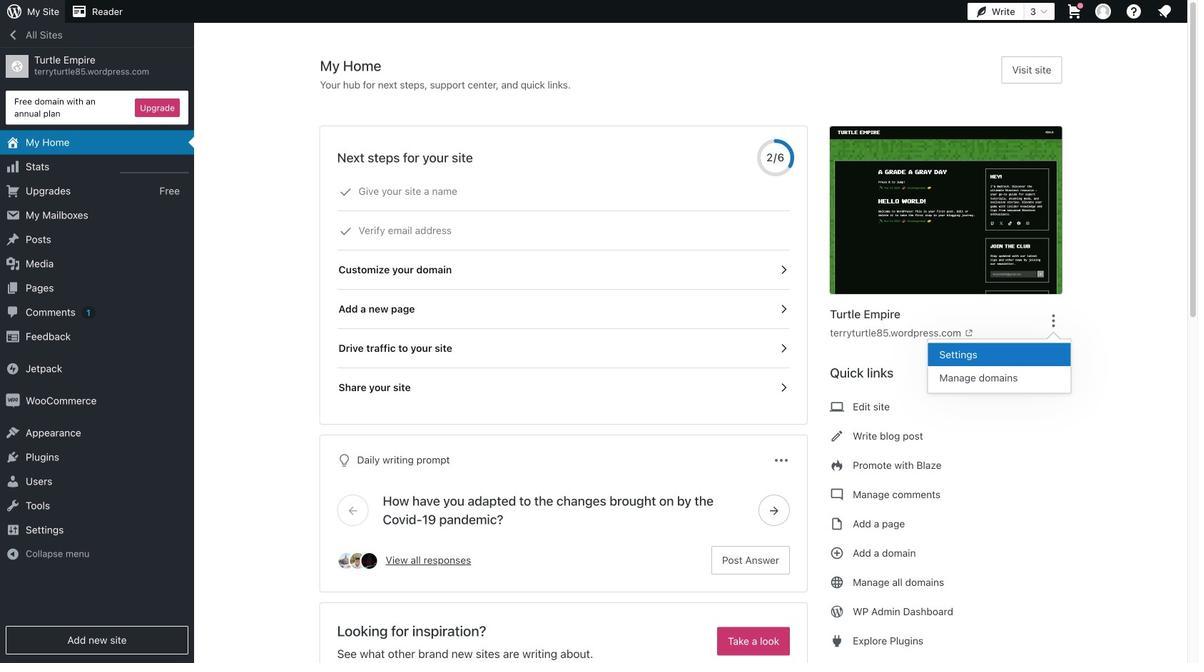 Task type: locate. For each thing, give the bounding box(es) containing it.
1 img image from the top
[[6, 362, 20, 376]]

task enabled image
[[778, 303, 790, 316], [778, 342, 790, 355]]

1 task enabled image from the top
[[778, 263, 790, 276]]

answered users image
[[337, 552, 356, 570], [349, 552, 367, 570], [360, 552, 379, 570]]

2 img image from the top
[[6, 394, 20, 408]]

1 vertical spatial task enabled image
[[778, 381, 790, 394]]

progress bar
[[758, 139, 795, 176]]

img image
[[6, 362, 20, 376], [6, 394, 20, 408]]

tooltip
[[921, 332, 1072, 394]]

menu
[[929, 339, 1071, 393]]

launchpad checklist element
[[337, 172, 790, 407]]

0 vertical spatial img image
[[6, 362, 20, 376]]

mode_comment image
[[830, 486, 845, 503]]

0 vertical spatial task enabled image
[[778, 303, 790, 316]]

0 vertical spatial task enabled image
[[778, 263, 790, 276]]

1 vertical spatial task enabled image
[[778, 342, 790, 355]]

show next prompt image
[[768, 504, 781, 517]]

toggle menu image
[[773, 452, 790, 469]]

task enabled image
[[778, 263, 790, 276], [778, 381, 790, 394]]

task complete image
[[339, 186, 352, 198]]

1 vertical spatial img image
[[6, 394, 20, 408]]

main content
[[320, 56, 1074, 663]]

2 task enabled image from the top
[[778, 342, 790, 355]]



Task type: vqa. For each thing, say whether or not it's contained in the screenshot.
the bottommost Task enabled icon
yes



Task type: describe. For each thing, give the bounding box(es) containing it.
manage your notifications image
[[1157, 3, 1174, 20]]

edit image
[[830, 428, 845, 445]]

help image
[[1126, 3, 1143, 20]]

2 answered users image from the left
[[349, 552, 367, 570]]

laptop image
[[830, 398, 845, 416]]

more options for site turtle empire image
[[1046, 312, 1063, 329]]

1 answered users image from the left
[[337, 552, 356, 570]]

insert_drive_file image
[[830, 515, 845, 533]]

highest hourly views 0 image
[[121, 164, 188, 173]]

1 task enabled image from the top
[[778, 303, 790, 316]]

my profile image
[[1096, 4, 1112, 19]]

3 answered users image from the left
[[360, 552, 379, 570]]

2 task enabled image from the top
[[778, 381, 790, 394]]

show previous prompt image
[[347, 504, 359, 517]]

my shopping cart image
[[1067, 3, 1084, 20]]



